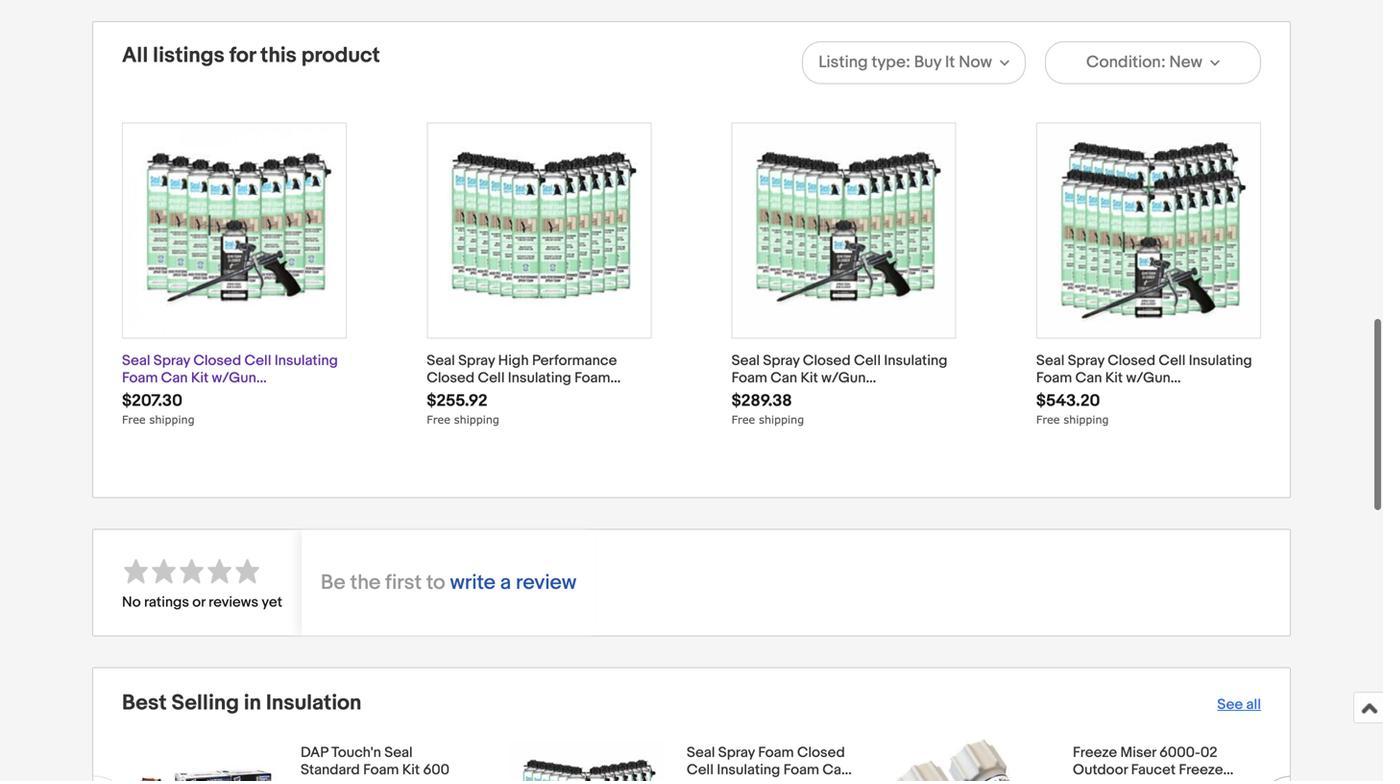 Task type: vqa. For each thing, say whether or not it's contained in the screenshot.
Protection
yes



Task type: locate. For each thing, give the bounding box(es) containing it.
w/gun for $207.30
[[212, 370, 256, 387]]

foam right the standard
[[363, 762, 399, 779]]

foam inside "seal spray closed cell insulating foam can kit w/gun applicator&cleaner (200 bf)"
[[122, 370, 158, 387]]

bf) for $289.38
[[899, 387, 919, 404]]

0 horizontal spatial applicator&cleaner
[[122, 387, 253, 404]]

seal up $207.30
[[122, 352, 150, 370]]

applicator&cleaner inside "seal spray closed cell insulating foam can kit w/gun applicator&cleaner (200 bf)"
[[122, 387, 253, 404]]

foam up $543.20
[[1037, 370, 1073, 387]]

listings
[[153, 43, 225, 69]]

shipping inside $289.38 free shipping
[[759, 413, 804, 426]]

1 horizontal spatial applicator&cleaner
[[732, 387, 862, 404]]

touch'n
[[331, 744, 381, 762]]

1 horizontal spatial can
[[771, 370, 798, 387]]

shipping inside $543.20 free shipping
[[1064, 413, 1109, 426]]

can inside "seal spray closed cell insulating foam can kit w/gun applicator&cleaner (200 bf)"
[[161, 370, 188, 387]]

2 horizontal spatial can
[[1076, 370, 1103, 387]]

seal spray closed cell insulating foam can kit w/gun applicator&cleaner (300 bf)
[[732, 352, 948, 404]]

12cans
[[556, 387, 603, 404]]

seal inside seal spray closed cell insulating foam can kit w/gun applicator&cleaner (600 bf)
[[1037, 352, 1065, 370]]

3 applicator&cleaner from the left
[[1037, 387, 1167, 404]]

1 bf) from the left
[[289, 387, 309, 404]]

free down cans
[[427, 413, 451, 426]]

no ratings or reviews yet
[[122, 594, 282, 611]]

4 shipping from the left
[[1064, 413, 1109, 426]]

shipping for $289.38
[[759, 413, 804, 426]]

applicator&cleaner left (200
[[122, 387, 253, 404]]

foam right "ft-" at the left
[[575, 370, 611, 387]]

kit up $543.20 free shipping
[[1106, 370, 1123, 387]]

it
[[945, 53, 955, 73]]

kit inside seal spray closed cell insulating foam can kit w/gun applicator&cleaner (600 bf)
[[1106, 370, 1123, 387]]

seal inside dap touch'n seal standard foam kit 600
[[385, 744, 413, 762]]

shipping down $289.38
[[759, 413, 804, 426]]

$207.30 free shipping
[[122, 391, 195, 426]]

applicator&cleaner inside seal spray closed cell insulating foam can kit w/gun applicator&cleaner (300 bf)
[[732, 387, 862, 404]]

can for $543.20
[[1076, 370, 1103, 387]]

product
[[302, 43, 380, 69]]

2 shipping from the left
[[454, 413, 500, 426]]

insulating inside 'seal spray high performance closed cell insulating foam cans 300 board ft-12cans'
[[508, 370, 572, 387]]

closed for $289.38
[[803, 352, 851, 370]]

3 bf) from the left
[[1204, 387, 1224, 404]]

applicator&cleaner
[[122, 387, 253, 404], [732, 387, 862, 404], [1037, 387, 1167, 404]]

spray up $543.20
[[1068, 352, 1105, 370]]

spray inside "seal spray closed cell insulating foam can kit w/gun applicator&cleaner (200 bf)"
[[154, 352, 190, 370]]

free down $289.38
[[732, 413, 755, 426]]

4 free from the left
[[1037, 413, 1060, 426]]

2 horizontal spatial w/gun
[[1127, 370, 1171, 387]]

cell up (200
[[245, 352, 271, 370]]

freeze
[[1073, 744, 1118, 762], [1179, 762, 1224, 779]]

spray
[[154, 352, 190, 370], [458, 352, 495, 370], [763, 352, 800, 370], [1068, 352, 1105, 370]]

3 can from the left
[[1076, 370, 1103, 387]]

can up $289.38
[[771, 370, 798, 387]]

kit inside seal spray closed cell insulating foam can kit w/gun applicator&cleaner (300 bf)
[[801, 370, 818, 387]]

shipping down $207.30
[[149, 413, 195, 426]]

a
[[500, 570, 511, 595]]

3 w/gun from the left
[[1127, 370, 1171, 387]]

free inside $255.92 free shipping
[[427, 413, 451, 426]]

seal inside seal spray closed cell insulating foam can kit w/gun applicator&cleaner (300 bf)
[[732, 352, 760, 370]]

bf) right (600
[[1204, 387, 1224, 404]]

foam inside dap touch'n seal standard foam kit 600
[[363, 762, 399, 779]]

w/gun inside "seal spray closed cell insulating foam can kit w/gun applicator&cleaner (200 bf)"
[[212, 370, 256, 387]]

seal inside 'seal spray high performance closed cell insulating foam cans 300 board ft-12cans'
[[427, 352, 455, 370]]

spray up $207.30
[[154, 352, 190, 370]]

insulating for $543.20
[[1189, 352, 1253, 370]]

bf) inside "seal spray closed cell insulating foam can kit w/gun applicator&cleaner (200 bf)"
[[289, 387, 309, 404]]

seal inside "seal spray closed cell insulating foam can kit w/gun applicator&cleaner (200 bf)"
[[122, 352, 150, 370]]

foam for $289.38
[[732, 370, 768, 387]]

miser
[[1121, 744, 1157, 762]]

closed inside seal spray closed cell insulating foam can kit w/gun applicator&cleaner (300 bf)
[[803, 352, 851, 370]]

freeze miser 6000-02 outdoor faucet freeze protection
[[1073, 744, 1224, 781]]

insulating
[[275, 352, 338, 370], [884, 352, 948, 370], [1189, 352, 1253, 370], [508, 370, 572, 387]]

see all
[[1218, 696, 1262, 714]]

bf) inside seal spray closed cell insulating foam can kit w/gun applicator&cleaner (300 bf)
[[899, 387, 919, 404]]

w/gun
[[212, 370, 256, 387], [822, 370, 866, 387], [1127, 370, 1171, 387]]

seal spray closed cell insulating foam can kit w/gun applicator&cleaner (200 bf)
[[122, 352, 338, 404]]

yet
[[262, 594, 282, 611]]

1 applicator&cleaner from the left
[[122, 387, 253, 404]]

foam up $289.38
[[732, 370, 768, 387]]

condition:
[[1087, 53, 1166, 73]]

1 can from the left
[[161, 370, 188, 387]]

2 horizontal spatial applicator&cleaner
[[1037, 387, 1167, 404]]

0 horizontal spatial bf)
[[289, 387, 309, 404]]

2 free from the left
[[427, 413, 451, 426]]

w/gun inside seal spray closed cell insulating foam can kit w/gun applicator&cleaner (600 bf)
[[1127, 370, 1171, 387]]

free down $207.30
[[122, 413, 146, 426]]

cell inside seal spray closed cell insulating foam can kit w/gun applicator&cleaner (600 bf)
[[1159, 352, 1186, 370]]

list
[[122, 123, 1262, 473]]

3 shipping from the left
[[759, 413, 804, 426]]

can up $543.20
[[1076, 370, 1103, 387]]

1 horizontal spatial freeze
[[1179, 762, 1224, 779]]

shipping inside the $207.30 free shipping
[[149, 413, 195, 426]]

closed for $543.20
[[1108, 352, 1156, 370]]

$255.92
[[427, 391, 488, 411]]

4 spray from the left
[[1068, 352, 1105, 370]]

$207.30
[[122, 391, 183, 411]]

seal up $543.20
[[1037, 352, 1065, 370]]

seal left 600
[[385, 744, 413, 762]]

all
[[1247, 696, 1262, 714]]

$207.30 list item
[[122, 123, 347, 473]]

kit inside "seal spray closed cell insulating foam can kit w/gun applicator&cleaner (200 bf)"
[[191, 370, 209, 387]]

(600
[[1171, 387, 1201, 404]]

first
[[385, 570, 422, 595]]

dap
[[301, 744, 328, 762]]

seal spray high performance closed cell insulating foam cans 300 board ft-12cans
[[427, 352, 617, 404]]

spray up 300
[[458, 352, 495, 370]]

free inside the $207.30 free shipping
[[122, 413, 146, 426]]

closed inside seal spray closed cell insulating foam can kit w/gun applicator&cleaner (600 bf)
[[1108, 352, 1156, 370]]

spray inside 'seal spray high performance closed cell insulating foam cans 300 board ft-12cans'
[[458, 352, 495, 370]]

seal spray closed cell insulating foam can kit w/gun applicator&cleaner (200 bf) image
[[127, 124, 342, 338]]

seal up $289.38
[[732, 352, 760, 370]]

w/gun inside seal spray closed cell insulating foam can kit w/gun applicator&cleaner (300 bf)
[[822, 370, 866, 387]]

see
[[1218, 696, 1244, 714]]

cell up (600
[[1159, 352, 1186, 370]]

board
[[494, 387, 533, 404]]

cell up (300
[[854, 352, 881, 370]]

standard
[[301, 762, 360, 779]]

closed inside "seal spray closed cell insulating foam can kit w/gun applicator&cleaner (200 bf)"
[[193, 352, 241, 370]]

foam inside seal spray closed cell insulating foam can kit w/gun applicator&cleaner (600 bf)
[[1037, 370, 1073, 387]]

best
[[122, 691, 167, 716]]

freeze up 'protection'
[[1073, 744, 1118, 762]]

insulating inside "seal spray closed cell insulating foam can kit w/gun applicator&cleaner (200 bf)"
[[275, 352, 338, 370]]

seal up cans
[[427, 352, 455, 370]]

be
[[321, 570, 346, 595]]

3 spray from the left
[[763, 352, 800, 370]]

0 horizontal spatial w/gun
[[212, 370, 256, 387]]

kit up the $207.30 free shipping
[[191, 370, 209, 387]]

3 free from the left
[[732, 413, 755, 426]]

performance
[[532, 352, 617, 370]]

1 spray from the left
[[154, 352, 190, 370]]

bf) right (200
[[289, 387, 309, 404]]

freeze miser 6000-02 outdoor faucet freeze protection image
[[896, 740, 1049, 781]]

foam inside seal spray closed cell insulating foam can kit w/gun applicator&cleaner (300 bf)
[[732, 370, 768, 387]]

2 horizontal spatial bf)
[[1204, 387, 1224, 404]]

shipping down $543.20
[[1064, 413, 1109, 426]]

kit for $543.20
[[1106, 370, 1123, 387]]

can inside seal spray closed cell insulating foam can kit w/gun applicator&cleaner (300 bf)
[[771, 370, 798, 387]]

bf)
[[289, 387, 309, 404], [899, 387, 919, 404], [1204, 387, 1224, 404]]

kit for $207.30
[[191, 370, 209, 387]]

insulating inside seal spray closed cell insulating foam can kit w/gun applicator&cleaner (300 bf)
[[884, 352, 948, 370]]

(200
[[256, 387, 286, 404]]

2 w/gun from the left
[[822, 370, 866, 387]]

insulation
[[266, 691, 362, 716]]

listing
[[819, 53, 868, 73]]

freeze miser 6000-02 outdoor faucet freeze protection link
[[1073, 744, 1242, 781]]

free down $543.20
[[1037, 413, 1060, 426]]

can up $207.30
[[161, 370, 188, 387]]

applicator&cleaner left (600
[[1037, 387, 1167, 404]]

2 applicator&cleaner from the left
[[732, 387, 862, 404]]

ft-
[[536, 387, 556, 404]]

kit for $289.38
[[801, 370, 818, 387]]

listing type: buy it now
[[819, 53, 993, 73]]

shipping inside $255.92 free shipping
[[454, 413, 500, 426]]

cans
[[427, 387, 461, 404]]

see all link
[[1218, 696, 1262, 714]]

spray inside seal spray closed cell insulating foam can kit w/gun applicator&cleaner (300 bf)
[[763, 352, 800, 370]]

selling
[[172, 691, 239, 716]]

now
[[959, 53, 993, 73]]

cell up $255.92
[[478, 370, 505, 387]]

bf) for $207.30
[[289, 387, 309, 404]]

kit
[[191, 370, 209, 387], [801, 370, 818, 387], [1106, 370, 1123, 387], [402, 762, 420, 779]]

freeze right "faucet"
[[1179, 762, 1224, 779]]

kit left 600
[[402, 762, 420, 779]]

02
[[1201, 744, 1218, 762]]

1 w/gun from the left
[[212, 370, 256, 387]]

cell inside "seal spray closed cell insulating foam can kit w/gun applicator&cleaner (200 bf)"
[[245, 352, 271, 370]]

cell for $289.38
[[854, 352, 881, 370]]

$255.92 free shipping
[[427, 391, 500, 426]]

seal spray closed cell insulating foam can kit w/gun applicator&cleaner (600 bf)
[[1037, 352, 1253, 404]]

applicator&cleaner inside seal spray closed cell insulating foam can kit w/gun applicator&cleaner (600 bf)
[[1037, 387, 1167, 404]]

1 horizontal spatial w/gun
[[822, 370, 866, 387]]

insulating inside seal spray closed cell insulating foam can kit w/gun applicator&cleaner (600 bf)
[[1189, 352, 1253, 370]]

can inside seal spray closed cell insulating foam can kit w/gun applicator&cleaner (600 bf)
[[1076, 370, 1103, 387]]

spray inside seal spray closed cell insulating foam can kit w/gun applicator&cleaner (600 bf)
[[1068, 352, 1105, 370]]

2 spray from the left
[[458, 352, 495, 370]]

dap touch'n seal standard foam kit 600
[[301, 744, 450, 779]]

bf) for $543.20
[[1204, 387, 1224, 404]]

review
[[516, 570, 577, 595]]

closed
[[193, 352, 241, 370], [803, 352, 851, 370], [1108, 352, 1156, 370], [427, 370, 475, 387]]

spray up $289.38
[[763, 352, 800, 370]]

1 horizontal spatial bf)
[[899, 387, 919, 404]]

free inside $289.38 free shipping
[[732, 413, 755, 426]]

can for $289.38
[[771, 370, 798, 387]]

0 horizontal spatial can
[[161, 370, 188, 387]]

2 bf) from the left
[[899, 387, 919, 404]]

2 can from the left
[[771, 370, 798, 387]]

bf) inside seal spray closed cell insulating foam can kit w/gun applicator&cleaner (600 bf)
[[1204, 387, 1224, 404]]

shipping down 300
[[454, 413, 500, 426]]

1 free from the left
[[122, 413, 146, 426]]

foam
[[122, 370, 158, 387], [575, 370, 611, 387], [732, 370, 768, 387], [1037, 370, 1073, 387], [363, 762, 399, 779]]

foam for $207.30
[[122, 370, 158, 387]]

bf) right (300
[[899, 387, 919, 404]]

$289.38
[[732, 391, 792, 411]]

seal spray closed cell insulating foam can kit w/gun applicator&cleaner (600 bf) link
[[1037, 352, 1253, 404]]

can
[[161, 370, 188, 387], [771, 370, 798, 387], [1076, 370, 1103, 387]]

1 shipping from the left
[[149, 413, 195, 426]]

applicator&cleaner left (300
[[732, 387, 862, 404]]

foam up $207.30
[[122, 370, 158, 387]]

type:
[[872, 53, 911, 73]]

cell inside seal spray closed cell insulating foam can kit w/gun applicator&cleaner (300 bf)
[[854, 352, 881, 370]]

buy
[[914, 53, 942, 73]]

free
[[122, 413, 146, 426], [427, 413, 451, 426], [732, 413, 755, 426], [1037, 413, 1060, 426]]

cell
[[245, 352, 271, 370], [854, 352, 881, 370], [1159, 352, 1186, 370], [478, 370, 505, 387]]

$543.20
[[1037, 391, 1101, 411]]

shipping
[[149, 413, 195, 426], [454, 413, 500, 426], [759, 413, 804, 426], [1064, 413, 1109, 426]]

seal
[[122, 352, 150, 370], [427, 352, 455, 370], [732, 352, 760, 370], [1037, 352, 1065, 370], [385, 744, 413, 762]]

kit up $289.38 free shipping
[[801, 370, 818, 387]]

free inside $543.20 free shipping
[[1037, 413, 1060, 426]]

all
[[122, 43, 148, 69]]

seal spray foam closed cell insulating foam can with gun nozzle and cleaner - 24 oz, 12 can per pack image
[[509, 740, 663, 781]]

dap touch'n seal standard foam kit 600 link
[[301, 744, 470, 779]]

seal spray high performance closed cell insulating foam cans 300 board ft-12cans link
[[427, 352, 643, 404]]

300
[[464, 387, 490, 404]]



Task type: describe. For each thing, give the bounding box(es) containing it.
seal spray closed cell insulating foam can kit w/gun applicator&cleaner (300 bf) link
[[732, 352, 948, 404]]

w/gun for $289.38
[[822, 370, 866, 387]]

0 horizontal spatial freeze
[[1073, 744, 1118, 762]]

for
[[229, 43, 256, 69]]

dap touch'n seal standard foam kit 600 image
[[123, 740, 277, 781]]

in
[[244, 691, 261, 716]]

applicator&cleaner for $207.30
[[122, 387, 253, 404]]

spray for $543.20
[[1068, 352, 1105, 370]]

foam for $543.20
[[1037, 370, 1073, 387]]

all listings for this product
[[122, 43, 380, 69]]

condition: new
[[1087, 53, 1203, 73]]

seal for $543.20
[[1037, 352, 1065, 370]]

$255.92 list item
[[427, 123, 652, 473]]

shipping for $255.92
[[454, 413, 500, 426]]

spray for $255.92
[[458, 352, 495, 370]]

this
[[261, 43, 297, 69]]

$289.38 list item
[[732, 123, 957, 473]]

high
[[498, 352, 529, 370]]

foam inside 'seal spray high performance closed cell insulating foam cans 300 board ft-12cans'
[[575, 370, 611, 387]]

$543.20 free shipping
[[1037, 391, 1109, 426]]

reviews
[[209, 594, 259, 611]]

protection
[[1073, 779, 1142, 781]]

write a review link
[[450, 570, 577, 595]]

free for $289.38
[[732, 413, 755, 426]]

insulating for $289.38
[[884, 352, 948, 370]]

free for $543.20
[[1037, 413, 1060, 426]]

or
[[192, 594, 205, 611]]

600
[[423, 762, 450, 779]]

closed for $207.30
[[193, 352, 241, 370]]

froth pak 12 low gwp formula spray foam insulation - pack of 2 (12030014) image
[[1282, 740, 1384, 781]]

free for $207.30
[[122, 413, 146, 426]]

list containing $207.30
[[122, 123, 1262, 473]]

seal for $207.30
[[122, 352, 150, 370]]

no
[[122, 594, 141, 611]]

seal for $255.92
[[427, 352, 455, 370]]

shipping for $207.30
[[149, 413, 195, 426]]

be the first to write a review
[[321, 570, 577, 595]]

seal spray closed cell insulating foam can kit w/gun applicator&cleaner (300 bf) image
[[737, 124, 951, 338]]

ratings
[[144, 594, 189, 611]]

applicator&cleaner for $543.20
[[1037, 387, 1167, 404]]

new
[[1170, 53, 1203, 73]]

free for $255.92
[[427, 413, 451, 426]]

cell inside 'seal spray high performance closed cell insulating foam cans 300 board ft-12cans'
[[478, 370, 505, 387]]

$289.38 free shipping
[[732, 391, 804, 426]]

6000-
[[1160, 744, 1201, 762]]

spray for $207.30
[[154, 352, 190, 370]]

applicator&cleaner for $289.38
[[732, 387, 862, 404]]

to
[[427, 570, 446, 595]]

shipping for $543.20
[[1064, 413, 1109, 426]]

can for $207.30
[[161, 370, 188, 387]]

insulating for $207.30
[[275, 352, 338, 370]]

outdoor
[[1073, 762, 1128, 779]]

cell for $207.30
[[245, 352, 271, 370]]

w/gun for $543.20
[[1127, 370, 1171, 387]]

write
[[450, 570, 496, 595]]

faucet
[[1132, 762, 1176, 779]]

seal spray closed cell insulating foam can kit w/gun applicator&cleaner (200 bf) link
[[122, 352, 338, 404]]

the
[[350, 570, 381, 595]]

best selling in insulation
[[122, 691, 362, 716]]

kit inside dap touch'n seal standard foam kit 600
[[402, 762, 420, 779]]

spray for $289.38
[[763, 352, 800, 370]]

$543.20 list item
[[1037, 123, 1262, 473]]

seal spray closed cell insulating foam can kit w/gun applicator&cleaner (600 bf) image
[[1042, 124, 1256, 338]]

seal spray high performance closed cell insulating foam cans 300 board ft-12cans image
[[432, 124, 647, 338]]

(300
[[866, 387, 896, 404]]

cell for $543.20
[[1159, 352, 1186, 370]]

closed inside 'seal spray high performance closed cell insulating foam cans 300 board ft-12cans'
[[427, 370, 475, 387]]

seal for $289.38
[[732, 352, 760, 370]]



